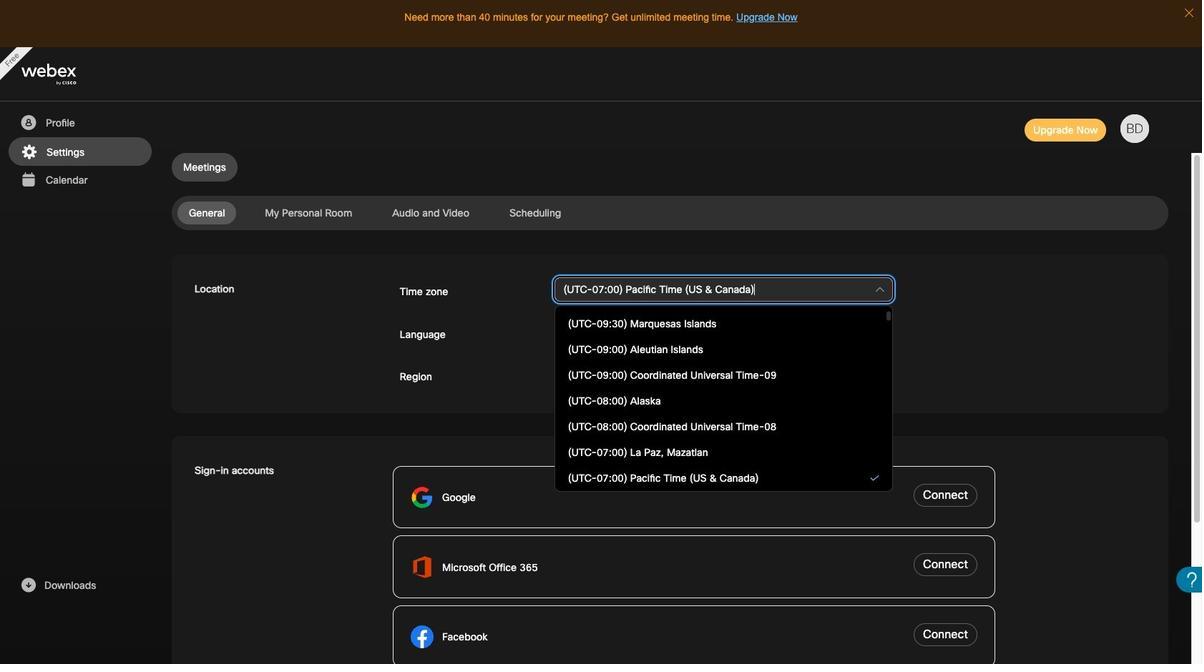 Task type: describe. For each thing, give the bounding box(es) containing it.
mds content download_filled image
[[19, 578, 37, 595]]

cisco webex image
[[21, 64, 107, 85]]

mds meetings_filled image
[[19, 172, 37, 189]]



Task type: locate. For each thing, give the bounding box(es) containing it.
2 tab list from the top
[[172, 202, 1169, 225]]

mds people circle_filled image
[[19, 115, 37, 132]]

1 tab list from the top
[[172, 153, 1169, 182]]

1 vertical spatial tab list
[[172, 202, 1169, 225]]

mds settings_filled image
[[20, 144, 38, 161]]

0 vertical spatial tab list
[[172, 153, 1169, 182]]

banner
[[0, 47, 1203, 102]]

list box
[[561, 234, 887, 665]]

tab list
[[172, 153, 1169, 182], [172, 202, 1169, 225]]

None text field
[[555, 278, 894, 302]]



